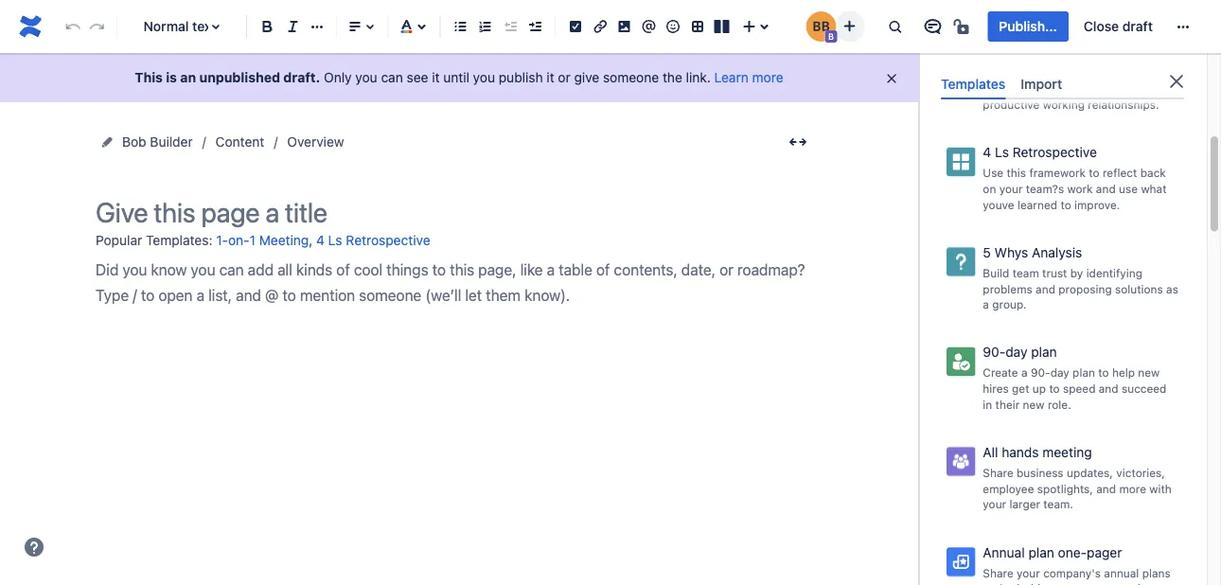 Task type: locate. For each thing, give the bounding box(es) containing it.
90-day plan create a 90-day plan to help new hires get up to speed and succeed in their new role.
[[983, 344, 1167, 411]]

it left or
[[547, 70, 554, 85]]

0 vertical spatial meeting
[[1026, 60, 1076, 76]]

0 vertical spatial retrospective
[[1013, 144, 1097, 160]]

0 vertical spatial on-
[[995, 60, 1016, 76]]

1 horizontal spatial ls
[[995, 144, 1009, 160]]

1 horizontal spatial day
[[1050, 366, 1069, 379]]

0 vertical spatial 4
[[983, 144, 991, 160]]

and down the help
[[1099, 382, 1119, 395]]

0 vertical spatial ls
[[995, 144, 1009, 160]]

confluence image
[[15, 11, 45, 42]]

your up priorities
[[1017, 566, 1040, 579]]

emoji image
[[662, 15, 684, 38]]

close draft button
[[1072, 11, 1164, 42]]

analysis
[[1032, 244, 1082, 260]]

meeting left 4 ls retrospective "button"
[[259, 232, 309, 248]]

2 vertical spatial on-
[[228, 232, 250, 248]]

annual
[[1104, 566, 1139, 579]]

1 horizontal spatial it
[[547, 70, 554, 85]]

1 horizontal spatial meeting
[[1026, 60, 1076, 76]]

ls inside 4 ls retrospective use this framework to reflect back on your team?s work and use what youve learned to improve.
[[995, 144, 1009, 160]]

share down annual
[[983, 566, 1014, 579]]

more inside all hands meeting share business updates, victories, employee spotlights, and more with your larger team.
[[1119, 482, 1146, 495]]

it
[[432, 70, 440, 85], [547, 70, 554, 85]]

new
[[1138, 366, 1160, 379], [1023, 398, 1045, 411]]

plan inside annual plan one-pager share your company's annual plans and priorities across your entir
[[1028, 544, 1054, 560]]

1 inside popular templates: 1-on-1 meeting , 4 ls retrospective
[[250, 232, 256, 248]]

and for all hands meeting
[[1096, 482, 1116, 495]]

run
[[983, 82, 1003, 95]]

bold ⌘b image
[[256, 15, 279, 38]]

get
[[1012, 382, 1029, 395]]

1 vertical spatial ls
[[328, 232, 342, 248]]

1- up run
[[983, 60, 995, 76]]

1 horizontal spatial a
[[1021, 366, 1028, 379]]

your down this
[[999, 182, 1023, 195]]

to
[[1089, 166, 1100, 179], [1061, 198, 1071, 211], [1098, 366, 1109, 379], [1049, 382, 1060, 395]]

0 vertical spatial a
[[983, 298, 989, 311]]

more right "learn"
[[752, 70, 783, 85]]

and up relationships.
[[1096, 82, 1116, 95]]

work
[[1067, 182, 1093, 195]]

content link
[[216, 131, 264, 153]]

share up employee
[[983, 466, 1014, 479]]

5
[[983, 244, 991, 260]]

0 horizontal spatial it
[[432, 70, 440, 85]]

unpublished
[[199, 70, 280, 85]]

share inside annual plan one-pager share your company's annual plans and priorities across your entir
[[983, 566, 1014, 579]]

2 vertical spatial plan
[[1028, 544, 1054, 560]]

0 horizontal spatial meeting
[[259, 232, 309, 248]]

relationships.
[[1088, 98, 1159, 111]]

4
[[983, 144, 991, 160], [316, 232, 325, 248]]

mention image
[[637, 15, 660, 38]]

retrospective
[[1013, 144, 1097, 160], [346, 232, 430, 248]]

0 horizontal spatial 90-
[[983, 344, 1006, 360]]

0 vertical spatial 90-
[[983, 344, 1006, 360]]

it right see
[[432, 70, 440, 85]]

meeting up meetings
[[1026, 60, 1076, 76]]

to up work
[[1089, 166, 1100, 179]]

and inside 4 ls retrospective use this framework to reflect back on your team?s work and use what youve learned to improve.
[[1096, 182, 1116, 195]]

4 up use
[[983, 144, 991, 160]]

publish...
[[999, 18, 1057, 34]]

on- right templates:
[[228, 232, 250, 248]]

90- up create
[[983, 344, 1006, 360]]

on- up productive
[[1017, 82, 1036, 95]]

4 inside popular templates: 1-on-1 meeting , 4 ls retrospective
[[316, 232, 325, 248]]

with
[[1150, 482, 1172, 495]]

and down updates,
[[1096, 482, 1116, 495]]

to left the help
[[1098, 366, 1109, 379]]

a
[[983, 298, 989, 311], [1021, 366, 1028, 379]]

proposing
[[1059, 282, 1112, 295]]

plan left one-
[[1028, 544, 1054, 560]]

help
[[1112, 366, 1135, 379]]

pager
[[1087, 544, 1122, 560]]

share inside all hands meeting share business updates, victories, employee spotlights, and more with your larger team.
[[983, 466, 1014, 479]]

or
[[558, 70, 571, 85]]

templates:
[[146, 232, 212, 248]]

0 horizontal spatial 1
[[250, 232, 256, 248]]

and for 1-on-1 meeting
[[1096, 82, 1116, 95]]

90-
[[983, 344, 1006, 360], [1031, 366, 1050, 379]]

0 vertical spatial 1-
[[983, 60, 995, 76]]

help image
[[23, 536, 45, 559]]

retrospective up framework
[[1013, 144, 1097, 160]]

a up get
[[1021, 366, 1028, 379]]

0 horizontal spatial more
[[752, 70, 783, 85]]

2 horizontal spatial on-
[[1017, 82, 1036, 95]]

their
[[995, 398, 1020, 411]]

undo ⌘z image
[[61, 15, 84, 38]]

0 vertical spatial more
[[752, 70, 783, 85]]

and inside 5 whys analysis build team trust by identifying problems and proposing solutions as a group.
[[1036, 282, 1055, 295]]

more
[[752, 70, 783, 85], [1119, 482, 1146, 495]]

this is an unpublished draft. only you can see it until you publish it or give someone the link. learn more
[[135, 70, 783, 85]]

ls up use
[[995, 144, 1009, 160]]

1 horizontal spatial retrospective
[[1013, 144, 1097, 160]]

1 vertical spatial 4
[[316, 232, 325, 248]]

templates
[[941, 76, 1006, 91]]

italic ⌘i image
[[282, 15, 304, 38]]

updates,
[[1067, 466, 1113, 479]]

new down up
[[1023, 398, 1045, 411]]

and inside 90-day plan create a 90-day plan to help new hires get up to speed and succeed in their new role.
[[1099, 382, 1119, 395]]

and for annual plan one-pager
[[983, 582, 1003, 585]]

and up improve.
[[1096, 182, 1116, 195]]

to down work
[[1061, 198, 1071, 211]]

and down annual
[[983, 582, 1003, 585]]

make page full-width image
[[787, 131, 809, 153]]

you right until
[[473, 70, 495, 85]]

0 horizontal spatial a
[[983, 298, 989, 311]]

up
[[1033, 382, 1046, 395]]

4 inside 4 ls retrospective use this framework to reflect back on your team?s work and use what youve learned to improve.
[[983, 144, 991, 160]]

0 vertical spatial share
[[983, 466, 1014, 479]]

0 horizontal spatial 1-
[[216, 232, 228, 248]]

overview
[[287, 134, 344, 150]]

and inside all hands meeting share business updates, victories, employee spotlights, and more with your larger team.
[[1096, 482, 1116, 495]]

1 you from the left
[[355, 70, 377, 85]]

ls right ,
[[328, 232, 342, 248]]

no restrictions image
[[952, 15, 974, 38]]

on-
[[995, 60, 1016, 76], [1017, 82, 1036, 95], [228, 232, 250, 248]]

new up succeed
[[1138, 366, 1160, 379]]

your down annual
[[1094, 582, 1118, 585]]

1 horizontal spatial new
[[1138, 366, 1160, 379]]

0 horizontal spatial you
[[355, 70, 377, 85]]

1- right templates:
[[216, 232, 228, 248]]

can
[[381, 70, 403, 85]]

1 left meetings
[[1036, 82, 1041, 95]]

0 horizontal spatial retrospective
[[346, 232, 430, 248]]

confluence image
[[15, 11, 45, 42]]

plan up up
[[1031, 344, 1057, 360]]

and
[[1096, 82, 1116, 95], [1096, 182, 1116, 195], [1036, 282, 1055, 295], [1099, 382, 1119, 395], [1096, 482, 1116, 495], [983, 582, 1003, 585]]

you left can
[[355, 70, 377, 85]]

until
[[443, 70, 469, 85]]

1 vertical spatial day
[[1050, 366, 1069, 379]]

team.
[[1044, 498, 1073, 511]]

1 vertical spatial a
[[1021, 366, 1028, 379]]

1 share from the top
[[983, 466, 1014, 479]]

build
[[983, 266, 1010, 279]]

day
[[1006, 344, 1028, 360], [1050, 366, 1069, 379]]

1 it from the left
[[432, 70, 440, 85]]

more down victories,
[[1119, 482, 1146, 495]]

2 it from the left
[[547, 70, 554, 85]]

0 horizontal spatial 4
[[316, 232, 325, 248]]

all hands meeting share business updates, victories, employee spotlights, and more with your larger team.
[[983, 444, 1172, 511]]

align left image
[[344, 15, 366, 38]]

bullet list ⌘⇧8 image
[[449, 15, 472, 38]]

1 vertical spatial share
[[983, 566, 1014, 579]]

your down employee
[[983, 498, 1006, 511]]

layouts image
[[710, 15, 733, 38]]

1 horizontal spatial 4
[[983, 144, 991, 160]]

redo ⌘⇧z image
[[86, 15, 108, 38]]

1 left ,
[[250, 232, 256, 248]]

2 vertical spatial 1
[[250, 232, 256, 248]]

draft.
[[283, 70, 320, 85]]

1 vertical spatial new
[[1023, 398, 1045, 411]]

0 horizontal spatial ls
[[328, 232, 342, 248]]

see
[[407, 70, 428, 85]]

1 vertical spatial 1-
[[1007, 82, 1017, 95]]

1 horizontal spatial you
[[473, 70, 495, 85]]

solutions
[[1115, 282, 1163, 295]]

2 horizontal spatial 1-
[[1007, 82, 1017, 95]]

1- up productive
[[1007, 82, 1017, 95]]

1-
[[983, 60, 995, 76], [1007, 82, 1017, 95], [216, 232, 228, 248]]

retrospective inside 4 ls retrospective use this framework to reflect back on your team?s work and use what youve learned to improve.
[[1013, 144, 1097, 160]]

2 share from the top
[[983, 566, 1014, 579]]

1-on-1 meeting button
[[216, 225, 309, 257]]

more formatting image
[[306, 15, 329, 38]]

0 vertical spatial day
[[1006, 344, 1028, 360]]

1 vertical spatial 1
[[1036, 82, 1041, 95]]

1 vertical spatial more
[[1119, 482, 1146, 495]]

create
[[983, 366, 1018, 379]]

and inside 1-on-1 meeting run 1-on-1 meetings and maintain productive working relationships.
[[1096, 82, 1116, 95]]

plan
[[1031, 344, 1057, 360], [1073, 366, 1095, 379], [1028, 544, 1054, 560]]

more image
[[1172, 15, 1195, 38]]

and down trust
[[1036, 282, 1055, 295]]

0 horizontal spatial on-
[[228, 232, 250, 248]]

day up speed
[[1050, 366, 1069, 379]]

company's
[[1043, 566, 1101, 579]]

1 horizontal spatial 1
[[1016, 60, 1022, 76]]

larger
[[1010, 498, 1040, 511]]

share
[[983, 466, 1014, 479], [983, 566, 1014, 579]]

on- up run
[[995, 60, 1016, 76]]

and inside annual plan one-pager share your company's annual plans and priorities across your entir
[[983, 582, 1003, 585]]

comment icon image
[[921, 15, 944, 38]]

back
[[1140, 166, 1166, 179]]

1 vertical spatial 90-
[[1031, 366, 1050, 379]]

Give this page a title text field
[[96, 197, 815, 228]]

numbered list ⌘⇧7 image
[[474, 15, 497, 38]]

1
[[1016, 60, 1022, 76], [1036, 82, 1041, 95], [250, 232, 256, 248]]

all
[[983, 444, 998, 460]]

1 vertical spatial meeting
[[259, 232, 309, 248]]

tab list
[[933, 68, 1192, 100]]

ls
[[995, 144, 1009, 160], [328, 232, 342, 248]]

retrospective down give this page a title text box
[[346, 232, 430, 248]]

day up create
[[1006, 344, 1028, 360]]

4 right ,
[[316, 232, 325, 248]]

a left group. in the bottom of the page
[[983, 298, 989, 311]]

framework
[[1029, 166, 1086, 179]]

plan up speed
[[1073, 366, 1095, 379]]

1 horizontal spatial more
[[1119, 482, 1146, 495]]

2 vertical spatial 1-
[[216, 232, 228, 248]]

use
[[1119, 182, 1138, 195]]

1 up productive
[[1016, 60, 1022, 76]]

1 vertical spatial retrospective
[[346, 232, 430, 248]]

learned
[[1018, 198, 1057, 211]]

90- up up
[[1031, 366, 1050, 379]]



Task type: describe. For each thing, give the bounding box(es) containing it.
close draft
[[1084, 18, 1153, 34]]

1 vertical spatial plan
[[1073, 366, 1095, 379]]

,
[[309, 232, 313, 248]]

link image
[[589, 15, 611, 38]]

plans
[[1142, 566, 1171, 579]]

hires
[[983, 382, 1009, 395]]

trust
[[1042, 266, 1067, 279]]

reflect
[[1103, 166, 1137, 179]]

bob builder
[[122, 134, 193, 150]]

a inside 5 whys analysis build team trust by identifying problems and proposing solutions as a group.
[[983, 298, 989, 311]]

hands
[[1002, 444, 1039, 460]]

give
[[574, 70, 599, 85]]

5 whys analysis build team trust by identifying problems and proposing solutions as a group.
[[983, 244, 1178, 311]]

normal
[[143, 18, 189, 34]]

youve
[[983, 198, 1014, 211]]

overview link
[[287, 131, 344, 153]]

import
[[1021, 76, 1062, 91]]

someone
[[603, 70, 659, 85]]

publish
[[499, 70, 543, 85]]

publish... button
[[988, 11, 1069, 42]]

bob builder image
[[806, 11, 836, 42]]

annual
[[983, 544, 1025, 560]]

productive
[[983, 98, 1040, 111]]

across
[[1056, 582, 1091, 585]]

Main content area, start typing to enter text. text field
[[96, 257, 815, 308]]

your inside 4 ls retrospective use this framework to reflect back on your team?s work and use what youve learned to improve.
[[999, 182, 1023, 195]]

improve.
[[1074, 198, 1120, 211]]

priorities
[[1006, 582, 1053, 585]]

is
[[166, 70, 177, 85]]

2 you from the left
[[473, 70, 495, 85]]

this
[[1007, 166, 1026, 179]]

group.
[[992, 298, 1027, 311]]

your inside all hands meeting share business updates, victories, employee spotlights, and more with your larger team.
[[983, 498, 1006, 511]]

find and replace image
[[884, 15, 906, 38]]

working
[[1043, 98, 1085, 111]]

only
[[324, 70, 352, 85]]

outdent ⇧tab image
[[499, 15, 522, 38]]

1 horizontal spatial 90-
[[1031, 366, 1050, 379]]

invite to edit image
[[838, 15, 861, 37]]

problems
[[983, 282, 1033, 295]]

close templates and import image
[[1165, 70, 1188, 93]]

bob builder link
[[122, 131, 193, 153]]

use
[[983, 166, 1004, 179]]

one-
[[1058, 544, 1087, 560]]

on- inside popular templates: 1-on-1 meeting , 4 ls retrospective
[[228, 232, 250, 248]]

identifying
[[1086, 266, 1142, 279]]

draft
[[1123, 18, 1153, 34]]

text
[[192, 18, 216, 34]]

by
[[1070, 266, 1083, 279]]

and for 5 whys analysis
[[1036, 282, 1055, 295]]

1 horizontal spatial 1-
[[983, 60, 995, 76]]

table image
[[686, 15, 709, 38]]

succeed
[[1122, 382, 1167, 395]]

0 horizontal spatial day
[[1006, 344, 1028, 360]]

0 vertical spatial plan
[[1031, 344, 1057, 360]]

move this page image
[[99, 134, 115, 150]]

on
[[983, 182, 996, 195]]

a inside 90-day plan create a 90-day plan to help new hires get up to speed and succeed in their new role.
[[1021, 366, 1028, 379]]

business
[[1017, 466, 1064, 479]]

employee
[[983, 482, 1034, 495]]

learn
[[714, 70, 749, 85]]

popular templates: 1-on-1 meeting , 4 ls retrospective
[[96, 232, 430, 248]]

1 vertical spatial on-
[[1017, 82, 1036, 95]]

4 ls retrospective button
[[316, 225, 430, 257]]

victories,
[[1116, 466, 1165, 479]]

indent tab image
[[524, 15, 546, 38]]

normal text button
[[125, 6, 239, 47]]

an
[[180, 70, 196, 85]]

dismiss image
[[884, 71, 899, 86]]

1-on-1 meeting run 1-on-1 meetings and maintain productive working relationships.
[[983, 60, 1164, 111]]

in
[[983, 398, 992, 411]]

normal text
[[143, 18, 216, 34]]

as
[[1166, 282, 1178, 295]]

retrospective inside popular templates: 1-on-1 meeting , 4 ls retrospective
[[346, 232, 430, 248]]

content
[[216, 134, 264, 150]]

builder
[[150, 134, 193, 150]]

0 vertical spatial 1
[[1016, 60, 1022, 76]]

role.
[[1048, 398, 1071, 411]]

4 ls retrospective use this framework to reflect back on your team?s work and use what youve learned to improve.
[[983, 144, 1167, 211]]

team?s
[[1026, 182, 1064, 195]]

meeting
[[1043, 444, 1092, 460]]

learn more link
[[714, 70, 783, 85]]

2 horizontal spatial 1
[[1036, 82, 1041, 95]]

maintain
[[1119, 82, 1164, 95]]

meeting inside 1-on-1 meeting run 1-on-1 meetings and maintain productive working relationships.
[[1026, 60, 1076, 76]]

0 horizontal spatial new
[[1023, 398, 1045, 411]]

1 horizontal spatial on-
[[995, 60, 1016, 76]]

tab list containing templates
[[933, 68, 1192, 100]]

0 vertical spatial new
[[1138, 366, 1160, 379]]

the
[[663, 70, 682, 85]]

1- inside popular templates: 1-on-1 meeting , 4 ls retrospective
[[216, 232, 228, 248]]

team
[[1013, 266, 1039, 279]]

annual plan one-pager share your company's annual plans and priorities across your entir
[[983, 544, 1171, 585]]

ls inside popular templates: 1-on-1 meeting , 4 ls retrospective
[[328, 232, 342, 248]]

this
[[135, 70, 163, 85]]

action item image
[[564, 15, 587, 38]]

link.
[[686, 70, 711, 85]]

meeting inside popular templates: 1-on-1 meeting , 4 ls retrospective
[[259, 232, 309, 248]]

add image, video, or file image
[[613, 15, 636, 38]]

what
[[1141, 182, 1167, 195]]

speed
[[1063, 382, 1096, 395]]

to right up
[[1049, 382, 1060, 395]]

spotlights,
[[1037, 482, 1093, 495]]



Task type: vqa. For each thing, say whether or not it's contained in the screenshot.


